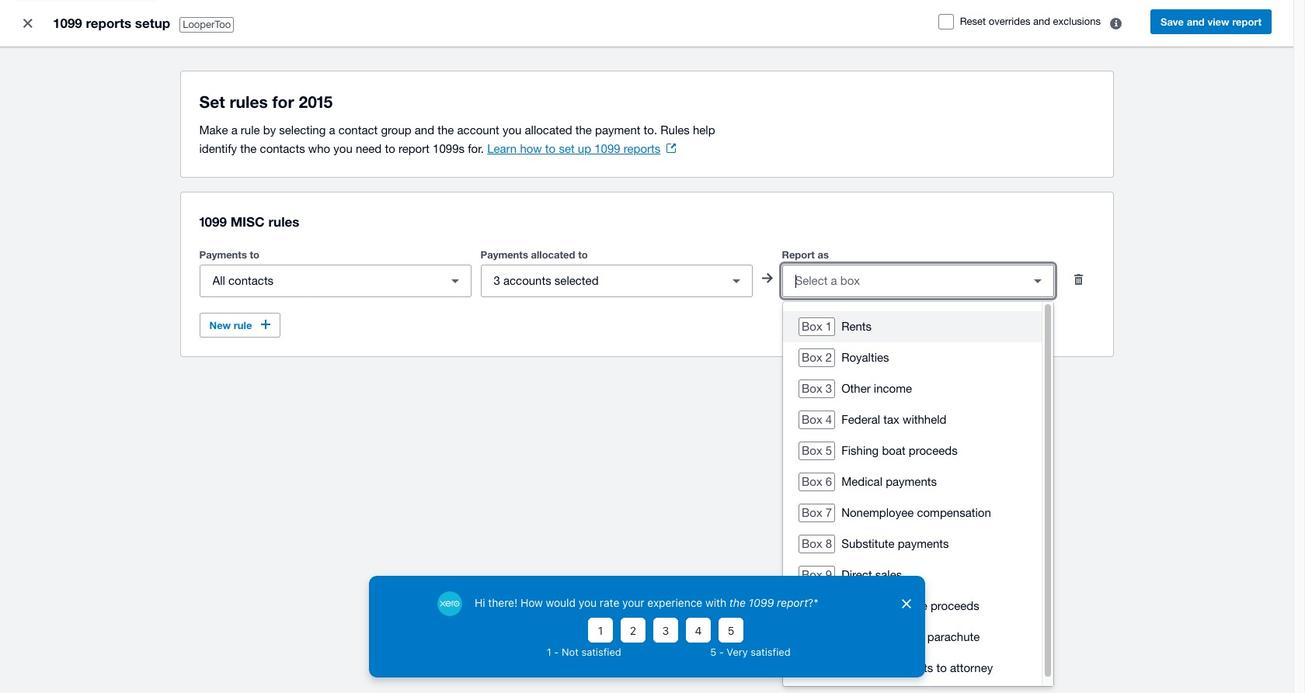 Task type: locate. For each thing, give the bounding box(es) containing it.
2 payments from the left
[[480, 249, 528, 261]]

loopertoo
[[183, 19, 231, 30]]

and inside make a rule by selecting a contact group and the account you allocated the payment to. rules help identify the contacts who you need to report 1099s for.
[[415, 124, 434, 137]]

allocated up payments allocated to field
[[531, 249, 575, 261]]

box left 5
[[802, 444, 822, 458]]

report
[[1232, 16, 1262, 28], [398, 142, 430, 155]]

box left 8
[[802, 538, 822, 551]]

proceeds
[[909, 444, 958, 458], [931, 600, 979, 613]]

to inside make a rule by selecting a contact group and the account you allocated the payment to. rules help identify the contacts who you need to report 1099s for.
[[385, 142, 395, 155]]

box left 4
[[802, 413, 822, 427]]

0 vertical spatial you
[[503, 124, 522, 137]]

medical payments
[[841, 475, 937, 489]]

0 horizontal spatial a
[[231, 124, 237, 137]]

box for box 3
[[802, 382, 822, 395]]

1 vertical spatial proceeds
[[931, 600, 979, 613]]

1 horizontal spatial and
[[1033, 16, 1050, 27]]

boat
[[882, 444, 906, 458]]

box left 7
[[802, 507, 822, 520]]

nonemployee
[[841, 507, 914, 520]]

you right who
[[334, 142, 353, 155]]

box for box 2
[[802, 351, 822, 364]]

gross payments to attorney
[[848, 662, 993, 675]]

how
[[520, 142, 542, 155]]

misc
[[230, 214, 265, 230]]

10 box from the top
[[802, 600, 822, 613]]

a
[[231, 124, 237, 137], [329, 124, 335, 137]]

0 vertical spatial payments
[[886, 475, 937, 489]]

box 1
[[802, 320, 832, 333]]

payments down the nonemployee compensation
[[898, 538, 949, 551]]

to for payments
[[578, 249, 588, 261]]

0 vertical spatial report
[[1232, 16, 1262, 28]]

1 vertical spatial allocated
[[531, 249, 575, 261]]

help
[[693, 124, 715, 137]]

1 payments from the left
[[199, 249, 247, 261]]

2 vertical spatial payments
[[882, 662, 933, 675]]

3
[[826, 382, 832, 395]]

to down group
[[385, 142, 395, 155]]

the up 1099s
[[438, 124, 454, 137]]

group
[[381, 124, 411, 137]]

1 vertical spatial 1099
[[594, 142, 620, 155]]

report right view
[[1232, 16, 1262, 28]]

1
[[826, 320, 832, 333]]

1 horizontal spatial reports
[[624, 142, 661, 155]]

a right make in the left of the page
[[231, 124, 237, 137]]

2 vertical spatial 1099
[[199, 214, 227, 230]]

payments for medical
[[886, 475, 937, 489]]

0 vertical spatial rule
[[241, 124, 260, 137]]

and left view
[[1187, 16, 1205, 28]]

report inside "button"
[[1232, 16, 1262, 28]]

0 horizontal spatial you
[[334, 142, 353, 155]]

0 vertical spatial proceeds
[[909, 444, 958, 458]]

1 vertical spatial rule
[[234, 319, 252, 332]]

box left 3
[[802, 382, 822, 395]]

box for box 6
[[802, 475, 822, 489]]

list box
[[783, 302, 1042, 694]]

to left attorney
[[936, 662, 947, 675]]

1099 reports setup
[[53, 15, 170, 31]]

contacts
[[260, 142, 305, 155]]

sales
[[875, 569, 902, 582]]

1099 misc rules
[[199, 214, 299, 230]]

6
[[826, 475, 832, 489]]

1 horizontal spatial payments
[[480, 249, 528, 261]]

dialog
[[369, 576, 925, 678]]

learn how to set up 1099 reports link
[[487, 142, 676, 155]]

1099 left misc
[[199, 214, 227, 230]]

and
[[1033, 16, 1050, 27], [1187, 16, 1205, 28], [415, 124, 434, 137]]

expand list of contact groups image
[[439, 266, 470, 297]]

direct sales
[[841, 569, 902, 582]]

payments up the nonemployee compensation
[[886, 475, 937, 489]]

reports left setup
[[86, 15, 131, 31]]

rule right new
[[234, 319, 252, 332]]

payments for gross
[[882, 662, 933, 675]]

set
[[559, 142, 575, 155]]

1 horizontal spatial the
[[438, 124, 454, 137]]

1099 for 1099 misc rules
[[199, 214, 227, 230]]

payments
[[199, 249, 247, 261], [480, 249, 528, 261]]

rules
[[229, 92, 268, 112], [268, 214, 299, 230]]

box 14
[[802, 662, 839, 675]]

1099 down "payment"
[[594, 142, 620, 155]]

7 box from the top
[[802, 507, 822, 520]]

Payments allocated to field
[[481, 266, 721, 296]]

to left the set
[[545, 142, 556, 155]]

1 horizontal spatial you
[[503, 124, 522, 137]]

1 a from the left
[[231, 124, 237, 137]]

0 horizontal spatial and
[[415, 124, 434, 137]]

to
[[385, 142, 395, 155], [545, 142, 556, 155], [250, 249, 260, 261], [578, 249, 588, 261], [936, 662, 947, 675]]

who
[[308, 142, 330, 155]]

box left 2
[[802, 351, 822, 364]]

2 a from the left
[[329, 124, 335, 137]]

save and view report button
[[1151, 9, 1272, 34]]

11 box from the top
[[802, 662, 822, 675]]

rule inside make a rule by selecting a contact group and the account you allocated the payment to. rules help identify the contacts who you need to report 1099s for.
[[241, 124, 260, 137]]

box left 10
[[802, 600, 822, 613]]

for.
[[468, 142, 484, 155]]

1 vertical spatial report
[[398, 142, 430, 155]]

1 horizontal spatial a
[[329, 124, 335, 137]]

proceeds up parachute
[[931, 600, 979, 613]]

reports down to.
[[624, 142, 661, 155]]

box left 9
[[802, 569, 822, 582]]

0 horizontal spatial payments
[[199, 249, 247, 261]]

to up payments allocated to field
[[578, 249, 588, 261]]

contact
[[338, 124, 378, 137]]

1 box from the top
[[802, 320, 822, 333]]

rules right misc
[[268, 214, 299, 230]]

box for box 9
[[802, 569, 822, 582]]

2 box from the top
[[802, 351, 822, 364]]

8
[[826, 538, 832, 551]]

medical
[[841, 475, 883, 489]]

box for box 1
[[802, 320, 822, 333]]

view
[[1208, 16, 1229, 28]]

3 box from the top
[[802, 382, 822, 395]]

the up up
[[575, 124, 592, 137]]

1 horizontal spatial 1099
[[199, 214, 227, 230]]

expand list of boxes image
[[1022, 266, 1053, 297]]

the
[[438, 124, 454, 137], [575, 124, 592, 137], [240, 142, 257, 155]]

box for box 10
[[802, 600, 822, 613]]

1099 right close rules icon
[[53, 15, 82, 31]]

8 box from the top
[[802, 538, 822, 551]]

allocated
[[525, 124, 572, 137], [531, 249, 575, 261]]

rules left the for
[[229, 92, 268, 112]]

2 horizontal spatial and
[[1187, 16, 1205, 28]]

box
[[802, 320, 822, 333], [802, 351, 822, 364], [802, 382, 822, 395], [802, 413, 822, 427], [802, 444, 822, 458], [802, 475, 822, 489], [802, 507, 822, 520], [802, 538, 822, 551], [802, 569, 822, 582], [802, 600, 822, 613], [802, 662, 822, 675]]

to for learn
[[545, 142, 556, 155]]

to inside list box
[[936, 662, 947, 675]]

0 vertical spatial rules
[[229, 92, 268, 112]]

1 vertical spatial reports
[[624, 142, 661, 155]]

0 vertical spatial 1099
[[53, 15, 82, 31]]

reports
[[86, 15, 131, 31], [624, 142, 661, 155]]

identify
[[199, 142, 237, 155]]

box left "1"
[[802, 320, 822, 333]]

5 box from the top
[[802, 444, 822, 458]]

the right identify
[[240, 142, 257, 155]]

Report as field
[[783, 266, 1022, 296]]

0 horizontal spatial report
[[398, 142, 430, 155]]

1 horizontal spatial rules
[[268, 214, 299, 230]]

2
[[826, 351, 832, 364]]

list box containing box 1
[[783, 302, 1042, 694]]

allocated up how
[[525, 124, 572, 137]]

you up learn
[[503, 124, 522, 137]]

1 vertical spatial you
[[334, 142, 353, 155]]

rule left by
[[241, 124, 260, 137]]

nonemployee compensation
[[841, 507, 991, 520]]

0 vertical spatial allocated
[[525, 124, 572, 137]]

make
[[199, 124, 228, 137]]

a up who
[[329, 124, 335, 137]]

7
[[826, 507, 832, 520]]

box left 6
[[802, 475, 822, 489]]

4 box from the top
[[802, 413, 822, 427]]

0 vertical spatial reports
[[86, 15, 131, 31]]

1 vertical spatial rules
[[268, 214, 299, 230]]

group
[[783, 302, 1053, 694]]

federal tax withheld
[[841, 413, 947, 427]]

0 horizontal spatial 1099
[[53, 15, 82, 31]]

proceeds down withheld
[[909, 444, 958, 458]]

and right group
[[415, 124, 434, 137]]

report down group
[[398, 142, 430, 155]]

1 horizontal spatial report
[[1232, 16, 1262, 28]]

and inside "button"
[[1187, 16, 1205, 28]]

1099
[[53, 15, 82, 31], [594, 142, 620, 155], [199, 214, 227, 230]]

report as
[[782, 249, 829, 261]]

need
[[356, 142, 382, 155]]

rule
[[241, 124, 260, 137], [234, 319, 252, 332]]

2 horizontal spatial the
[[575, 124, 592, 137]]

reset overrides and exclusions
[[960, 16, 1101, 27]]

box left 14
[[802, 662, 822, 675]]

and right overrides
[[1033, 16, 1050, 27]]

report inside make a rule by selecting a contact group and the account you allocated the payment to. rules help identify the contacts who you need to report 1099s for.
[[398, 142, 430, 155]]

1 vertical spatial payments
[[898, 538, 949, 551]]

9 box from the top
[[802, 569, 822, 582]]

payments down excess golden parachute button
[[882, 662, 933, 675]]

rents
[[841, 320, 872, 333]]

6 box from the top
[[802, 475, 822, 489]]

1099 for 1099 reports setup
[[53, 15, 82, 31]]

excess
[[848, 631, 885, 644]]



Task type: vqa. For each thing, say whether or not it's contained in the screenshot.
the top In
no



Task type: describe. For each thing, give the bounding box(es) containing it.
box 10
[[802, 600, 839, 613]]

make a rule by selecting a contact group and the account you allocated the payment to. rules help identify the contacts who you need to report 1099s for.
[[199, 124, 715, 155]]

expand list image
[[721, 266, 752, 297]]

account
[[457, 124, 499, 137]]

federal
[[841, 413, 880, 427]]

new
[[209, 319, 231, 332]]

payments for payments allocated to
[[480, 249, 528, 261]]

payment
[[595, 124, 641, 137]]

other
[[841, 382, 871, 395]]

payments to
[[199, 249, 260, 261]]

tax
[[884, 413, 900, 427]]

learn
[[487, 142, 517, 155]]

learn how to set up 1099 reports
[[487, 142, 661, 155]]

box 4
[[802, 413, 832, 427]]

box 8
[[802, 538, 832, 551]]

compensation
[[917, 507, 991, 520]]

as
[[818, 249, 829, 261]]

to.
[[644, 124, 657, 137]]

direct
[[841, 569, 872, 582]]

box 5
[[802, 444, 832, 458]]

fishing
[[841, 444, 879, 458]]

excess golden parachute button
[[783, 622, 1042, 653]]

proceeds for fishing boat proceeds
[[909, 444, 958, 458]]

1099s
[[433, 142, 465, 155]]

10
[[826, 600, 839, 613]]

to for gross
[[936, 662, 947, 675]]

by
[[263, 124, 276, 137]]

box for box 7
[[802, 507, 822, 520]]

gross
[[848, 662, 879, 675]]

insurance
[[877, 600, 927, 613]]

box for box 8
[[802, 538, 822, 551]]

setup
[[135, 15, 170, 31]]

exclusions
[[1053, 16, 1101, 27]]

crop insurance proceeds
[[848, 600, 979, 613]]

income
[[874, 382, 912, 395]]

selecting
[[279, 124, 326, 137]]

allocated inside make a rule by selecting a contact group and the account you allocated the payment to. rules help identify the contacts who you need to report 1099s for.
[[525, 124, 572, 137]]

attorney
[[950, 662, 993, 675]]

to down 1099 misc rules
[[250, 249, 260, 261]]

0 horizontal spatial reports
[[86, 15, 131, 31]]

rule inside "button"
[[234, 319, 252, 332]]

14
[[826, 662, 839, 675]]

box 2
[[802, 351, 832, 364]]

box 7
[[802, 507, 832, 520]]

4
[[826, 413, 832, 427]]

2 horizontal spatial 1099
[[594, 142, 620, 155]]

0 horizontal spatial the
[[240, 142, 257, 155]]

withheld
[[903, 413, 947, 427]]

substitute payments
[[841, 538, 949, 551]]

0 horizontal spatial rules
[[229, 92, 268, 112]]

crop
[[848, 600, 874, 613]]

2015
[[299, 92, 333, 112]]

excess golden parachute
[[848, 631, 980, 644]]

save and view report
[[1161, 16, 1262, 28]]

group containing box 1
[[783, 302, 1053, 694]]

5
[[826, 444, 832, 458]]

for
[[272, 92, 294, 112]]

box for box 4
[[802, 413, 822, 427]]

set
[[199, 92, 225, 112]]

set rules for 2015
[[199, 92, 333, 112]]

save
[[1161, 16, 1184, 28]]

payments for substitute
[[898, 538, 949, 551]]

golden
[[889, 631, 924, 644]]

clear overrides and exclusions image
[[1101, 8, 1132, 39]]

box 3
[[802, 382, 832, 395]]

close rules image
[[12, 8, 44, 39]]

new rule button
[[199, 313, 281, 338]]

report
[[782, 249, 815, 261]]

new rule
[[209, 319, 252, 332]]

up
[[578, 142, 591, 155]]

9
[[826, 569, 832, 582]]

substitute
[[841, 538, 895, 551]]

delete the incomplete rule, where payments to the all contacts are allocated to 5000 - cost of goods sold, 6000 - advertising and 6140 - business license & fees image
[[1063, 264, 1094, 295]]

Payments to field
[[200, 266, 439, 296]]

parachute
[[927, 631, 980, 644]]

payments for payments to
[[199, 249, 247, 261]]

other income
[[841, 382, 912, 395]]

royalties
[[841, 351, 889, 364]]

box 6
[[802, 475, 832, 489]]

proceeds for crop insurance proceeds
[[931, 600, 979, 613]]

rules
[[661, 124, 690, 137]]

reset
[[960, 16, 986, 27]]

box 9
[[802, 569, 832, 582]]

box for box 14
[[802, 662, 822, 675]]

overrides
[[989, 16, 1030, 27]]

box for box 5
[[802, 444, 822, 458]]

fishing boat proceeds
[[841, 444, 958, 458]]

payments allocated to
[[480, 249, 588, 261]]



